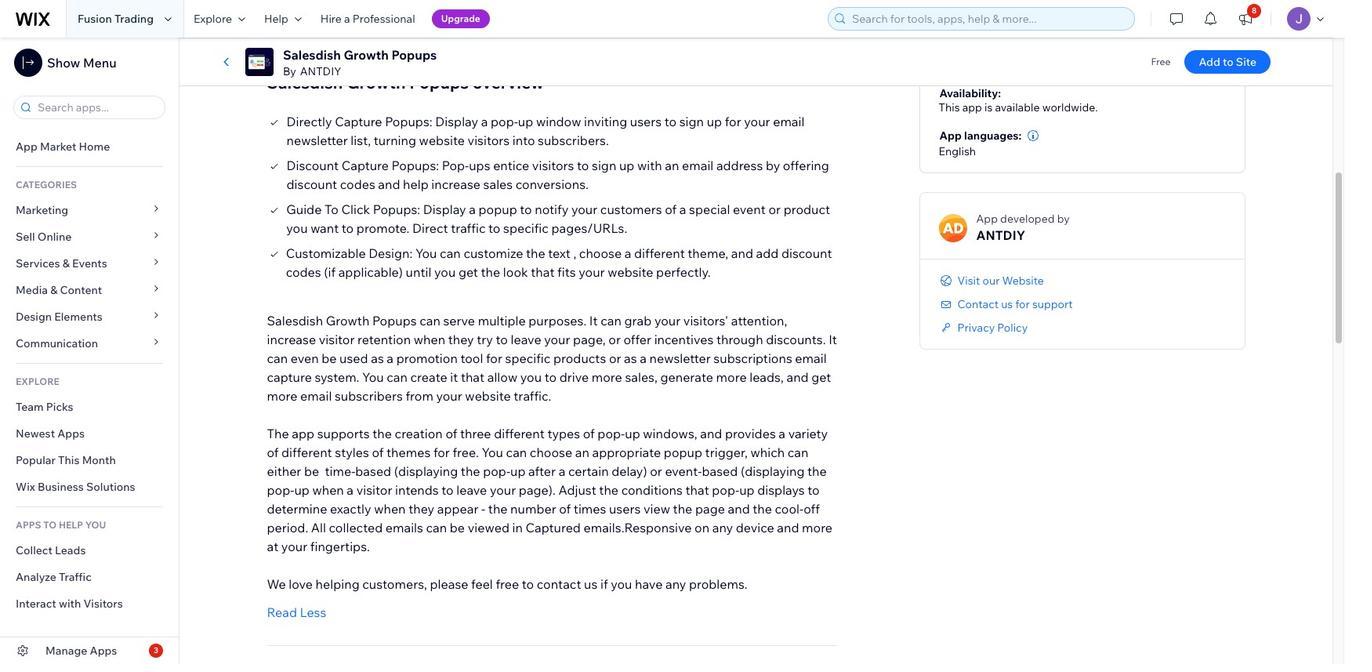 Task type: vqa. For each thing, say whether or not it's contained in the screenshot.
the top 2
no



Task type: locate. For each thing, give the bounding box(es) containing it.
popups: inside guide to click popups: display a popup to notify your customers of a special event or product you want to promote. direct traffic to specific pages/urls.
[[373, 201, 421, 217]]

sign inside discount capture popups: pop-ups entice visitors to sign up with an email address by offering discount codes and help increase sales conversions.
[[592, 157, 617, 173]]

for
[[725, 113, 742, 129], [1016, 297, 1030, 311], [486, 350, 503, 366], [434, 444, 450, 460]]

with
[[638, 157, 663, 173], [59, 597, 81, 611]]

choose inside customizable design: you can customize the text , choose a different theme, and add discount codes (if applicable) until you get the look that fits your website perfectly.
[[579, 245, 622, 261]]

popups inside the salesdish growth popups by antdiy
[[392, 47, 437, 63]]

sign inside directly capture popups: display a pop-up window inviting users to sign up for your email newsletter list, turning website visitors into subscribers.
[[680, 113, 704, 129]]

delay)
[[612, 463, 648, 479]]

us inside salesdish growth popups can serve multiple purposes. it can grab your visitors' attention, increase visitor retention when they try to leave your page, or offer incentives through discounts. it can even be used as a promotion tool for specific products or as a newsletter subscriptions email capture system. you can create it that allow you to drive more sales, generate more leads, and get more email subscribers from your website traffic. the app supports the creation of three different types of pop-up windows, and provides a variety of different styles of themes for free. you can choose an appropriate popup trigger, which can either be  time-based (displaying the pop-up after a certain delay)  or event-based (displaying the pop-up when a visitor intends to leave your page). adjust the conditions that pop-up displays to determine exactly when they appear - the number of times users view the page and the cool-off period.  all collected emails can be viewed in captured emails.responsive on any device and more at your fingertips. we love helping customers, please feel free to contact us if you have any problems.
[[584, 576, 598, 592]]

& inside the services & events link
[[63, 256, 70, 271]]

& for events
[[63, 256, 70, 271]]

up left 'after' on the bottom
[[511, 463, 526, 479]]

it right the discounts.
[[829, 331, 838, 347]]

market
[[40, 140, 76, 154]]

a up ups
[[481, 113, 488, 129]]

-
[[482, 501, 486, 517]]

0 horizontal spatial visitors
[[468, 132, 510, 148]]

0 vertical spatial visitors
[[468, 132, 510, 148]]

choose inside salesdish growth popups can serve multiple purposes. it can grab your visitors' attention, increase visitor retention when they try to leave your page, or offer incentives through discounts. it can even be used as a promotion tool for specific products or as a newsletter subscriptions email capture system. you can create it that allow you to drive more sales, generate more leads, and get more email subscribers from your website traffic. the app supports the creation of three different types of pop-up windows, and provides a variety of different styles of themes for free. you can choose an appropriate popup trigger, which can either be  time-based (displaying the pop-up after a certain delay)  or event-based (displaying the pop-up when a visitor intends to leave your page). adjust the conditions that pop-up displays to determine exactly when they appear - the number of times users view the page and the cool-off period.  all collected emails can be viewed in captured emails.responsive on any device and more at your fingertips. we love helping customers, please feel free to contact us if you have any problems.
[[530, 444, 573, 460]]

and up trigger,
[[701, 426, 723, 441]]

website inside directly capture popups: display a pop-up window inviting users to sign up for your email newsletter list, turning website visitors into subscribers.
[[419, 132, 465, 148]]

1 horizontal spatial antdiy
[[977, 227, 1026, 243]]

drive
[[560, 369, 589, 385]]

hire a professional link
[[311, 0, 425, 38]]

menu
[[83, 55, 117, 71]]

for down "website" on the right top
[[1016, 297, 1030, 311]]

0 vertical spatial choose
[[579, 245, 622, 261]]

1 vertical spatial this
[[58, 453, 80, 467]]

you right until in the top of the page
[[435, 264, 456, 280]]

1 vertical spatial visitor
[[357, 482, 392, 498]]

1 horizontal spatial you
[[416, 245, 437, 261]]

1 vertical spatial display
[[423, 201, 466, 217]]

and
[[378, 176, 400, 192], [732, 245, 754, 261], [787, 369, 809, 385], [701, 426, 723, 441], [728, 501, 750, 517], [777, 520, 800, 535]]

to down subscribers.
[[577, 157, 589, 173]]

special
[[689, 201, 730, 217]]

ups
[[469, 157, 491, 173]]

0 vertical spatial popups
[[392, 47, 437, 63]]

growth inside salesdish growth popups can serve multiple purposes. it can grab your visitors' attention, increase visitor retention when they try to leave your page, or offer incentives through discounts. it can even be used as a promotion tool for specific products or as a newsletter subscriptions email capture system. you can create it that allow you to drive more sales, generate more leads, and get more email subscribers from your website traffic. the app supports the creation of three different types of pop-up windows, and provides a variety of different styles of themes for free. you can choose an appropriate popup trigger, which can either be  time-based (displaying the pop-up after a certain delay)  or event-based (displaying the pop-up when a visitor intends to leave your page). adjust the conditions that pop-up displays to determine exactly when they appear - the number of times users view the page and the cool-off period.  all collected emails can be viewed in captured emails.responsive on any device and more at your fingertips. we love helping customers, please feel free to contact us if you have any problems.
[[326, 313, 370, 328]]

choose right ,
[[579, 245, 622, 261]]

1 horizontal spatial it
[[829, 331, 838, 347]]

windows,
[[643, 426, 698, 441]]

capture down list, at the left top of the page
[[342, 157, 389, 173]]

1 vertical spatial us
[[584, 576, 598, 592]]

to right free
[[522, 576, 534, 592]]

1 vertical spatial get
[[812, 369, 832, 385]]

popups: up help
[[392, 157, 439, 173]]

choose up 'after' on the bottom
[[530, 444, 573, 460]]

1 horizontal spatial an
[[665, 157, 680, 173]]

more down "capture"
[[267, 388, 298, 404]]

1 vertical spatial growth
[[347, 72, 406, 92]]

overview
[[473, 72, 544, 92]]

codes up the click
[[340, 176, 376, 192]]

2 vertical spatial popups:
[[373, 201, 421, 217]]

through
[[717, 331, 764, 347]]

that
[[531, 264, 555, 280], [461, 369, 485, 385], [686, 482, 710, 498]]

0 vertical spatial when
[[414, 331, 446, 347]]

your right fits
[[579, 264, 605, 280]]

0 horizontal spatial apps
[[57, 427, 85, 441]]

salesdish up "by"
[[283, 47, 341, 63]]

0 horizontal spatial app
[[16, 140, 38, 154]]

popup up the event-
[[664, 444, 703, 460]]

your up incentives
[[655, 313, 681, 328]]

of up free.
[[446, 426, 458, 441]]

1 horizontal spatial visitor
[[357, 482, 392, 498]]

1 horizontal spatial based (displaying
[[702, 463, 805, 479]]

as down offer
[[624, 350, 637, 366]]

1 horizontal spatial this
[[939, 100, 960, 114]]

sell
[[16, 230, 35, 244]]

0 horizontal spatial us
[[584, 576, 598, 592]]

popup
[[479, 201, 517, 217], [664, 444, 703, 460]]

a up the which
[[779, 426, 786, 441]]

for left free.
[[434, 444, 450, 460]]

can up page).
[[506, 444, 527, 460]]

by inside discount capture popups: pop-ups entice visitors to sign up with an email address by offering discount codes and help increase sales conversions.
[[766, 157, 781, 173]]

2 vertical spatial website
[[465, 388, 511, 404]]

salesdish up directly
[[267, 72, 343, 92]]

up up address
[[707, 113, 722, 129]]

visitors up ups
[[468, 132, 510, 148]]

it up page,
[[590, 313, 598, 328]]

by right developed
[[1058, 211, 1070, 226]]

any right on
[[713, 520, 733, 535]]

1 horizontal spatial app
[[963, 100, 983, 114]]

app inside app developed by antdiy
[[977, 211, 998, 226]]

salesdish inside the salesdish growth popups by antdiy
[[283, 47, 341, 63]]

sign
[[680, 113, 704, 129], [592, 157, 617, 173]]

specific down notify
[[504, 220, 549, 236]]

app developed by antdiy
[[977, 211, 1070, 243]]

app for app market home
[[16, 140, 38, 154]]

popups: up turning
[[385, 113, 433, 129]]

website down allow
[[465, 388, 511, 404]]

that left fits
[[531, 264, 555, 280]]

apps right manage
[[90, 644, 117, 658]]

salesdish
[[283, 47, 341, 63], [267, 72, 343, 92], [267, 313, 323, 328]]

of up captured
[[559, 501, 571, 517]]

website inside customizable design: you can customize the text , choose a different theme, and add discount codes (if applicable) until you get the look that fits your website perfectly.
[[608, 264, 654, 280]]

to inside discount capture popups: pop-ups entice visitors to sign up with an email address by offering discount codes and help increase sales conversions.
[[577, 157, 589, 173]]

3
[[154, 645, 158, 656]]

collect leads link
[[0, 537, 179, 564]]

discount right add
[[782, 245, 833, 261]]

increase up even
[[267, 331, 316, 347]]

availability:
[[940, 86, 1002, 100]]

1 vertical spatial &
[[50, 283, 58, 297]]

helping
[[316, 576, 360, 592]]

1 horizontal spatial choose
[[579, 245, 622, 261]]

2 as from the left
[[624, 350, 637, 366]]

1 horizontal spatial app
[[940, 128, 962, 142]]

website up pop-
[[419, 132, 465, 148]]

support
[[1033, 297, 1073, 311]]

please
[[430, 576, 469, 592]]

add
[[1200, 55, 1221, 69]]

popup inside salesdish growth popups can serve multiple purposes. it can grab your visitors' attention, increase visitor retention when they try to leave your page, or offer incentives through discounts. it can even be used as a promotion tool for specific products or as a newsletter subscriptions email capture system. you can create it that allow you to drive more sales, generate more leads, and get more email subscribers from your website traffic. the app supports the creation of three different types of pop-up windows, and provides a variety of different styles of themes for free. you can choose an appropriate popup trigger, which can either be  time-based (displaying the pop-up after a certain delay)  or event-based (displaying the pop-up when a visitor intends to leave your page). adjust the conditions that pop-up displays to determine exactly when they appear - the number of times users view the page and the cool-off period.  all collected emails can be viewed in captured emails.responsive on any device and more at your fingertips. we love helping customers, please feel free to contact us if you have any problems.
[[664, 444, 703, 460]]

Search apps... field
[[33, 96, 160, 118]]

1 vertical spatial popups:
[[392, 157, 439, 173]]

up up customers
[[620, 157, 635, 173]]

you up 'subscribers'
[[362, 369, 384, 385]]

capture for list,
[[335, 113, 382, 129]]

which
[[751, 444, 785, 460]]

salesdish growth popups logo image
[[245, 48, 274, 76]]

growth for overview
[[347, 72, 406, 92]]

2 vertical spatial salesdish
[[267, 313, 323, 328]]

0 vertical spatial sign
[[680, 113, 704, 129]]

more
[[592, 369, 623, 385], [717, 369, 747, 385], [267, 388, 298, 404], [802, 520, 833, 535]]

a
[[344, 12, 350, 26], [481, 113, 488, 129], [469, 201, 476, 217], [680, 201, 687, 217], [625, 245, 632, 261], [387, 350, 394, 366], [640, 350, 647, 366], [779, 426, 786, 441], [559, 463, 566, 479], [347, 482, 354, 498]]

1 horizontal spatial with
[[638, 157, 663, 173]]

display inside directly capture popups: display a pop-up window inviting users to sign up for your email newsletter list, turning website visitors into subscribers.
[[435, 113, 479, 129]]

can
[[440, 245, 461, 261], [420, 313, 441, 328], [601, 313, 622, 328], [267, 350, 288, 366], [387, 369, 408, 385], [506, 444, 527, 460], [788, 444, 809, 460], [426, 520, 447, 535]]

be up system.
[[322, 350, 337, 366]]

0 horizontal spatial codes
[[286, 264, 321, 280]]

a right hire
[[344, 12, 350, 26]]

as down retention
[[371, 350, 384, 366]]

8
[[1253, 5, 1257, 16]]

1 vertical spatial different
[[494, 426, 545, 441]]

0 vertical spatial newsletter
[[287, 132, 348, 148]]

pop- up into
[[491, 113, 518, 129]]

an inside discount capture popups: pop-ups entice visitors to sign up with an email address by offering discount codes and help increase sales conversions.
[[665, 157, 680, 173]]

that up page
[[686, 482, 710, 498]]

1 vertical spatial popup
[[664, 444, 703, 460]]

display inside guide to click popups: display a popup to notify your customers of a special event or product you want to promote. direct traffic to specific pages/urls.
[[423, 201, 466, 217]]

be down appear
[[450, 520, 465, 535]]

or inside guide to click popups: display a popup to notify your customers of a special event or product you want to promote. direct traffic to specific pages/urls.
[[769, 201, 781, 217]]

of right styles
[[372, 444, 384, 460]]

1 vertical spatial an
[[576, 444, 590, 460]]

0 horizontal spatial by
[[766, 157, 781, 173]]

visitors up "conversions."
[[532, 157, 575, 173]]

we
[[267, 576, 286, 592]]

salesdish inside salesdish growth popups can serve multiple purposes. it can grab your visitors' attention, increase visitor retention when they try to leave your page, or offer incentives through discounts. it can even be used as a promotion tool for specific products or as a newsletter subscriptions email capture system. you can create it that allow you to drive more sales, generate more leads, and get more email subscribers from your website traffic. the app supports the creation of three different types of pop-up windows, and provides a variety of different styles of themes for free. you can choose an appropriate popup trigger, which can either be  time-based (displaying the pop-up after a certain delay)  or event-based (displaying the pop-up when a visitor intends to leave your page). adjust the conditions that pop-up displays to determine exactly when they appear - the number of times users view the page and the cool-off period.  all collected emails can be viewed in captured emails.responsive on any device and more at your fingertips. we love helping customers, please feel free to contact us if you have any problems.
[[267, 313, 323, 328]]

to down the click
[[342, 220, 354, 236]]

0 vertical spatial by
[[766, 157, 781, 173]]

contact
[[537, 576, 582, 592]]

0 vertical spatial us
[[1002, 297, 1014, 311]]

0 vertical spatial different
[[635, 245, 685, 261]]

antdiy down developed
[[977, 227, 1026, 243]]

2 vertical spatial that
[[686, 482, 710, 498]]

to right 'inviting'
[[665, 113, 677, 129]]

popups inside salesdish growth popups can serve multiple purposes. it can grab your visitors' attention, increase visitor retention when they try to leave your page, or offer incentives through discounts. it can even be used as a promotion tool for specific products or as a newsletter subscriptions email capture system. you can create it that allow you to drive more sales, generate more leads, and get more email subscribers from your website traffic. the app supports the creation of three different types of pop-up windows, and provides a variety of different styles of themes for free. you can choose an appropriate popup trigger, which can either be  time-based (displaying the pop-up after a certain delay)  or event-based (displaying the pop-up when a visitor intends to leave your page). adjust the conditions that pop-up displays to determine exactly when they appear - the number of times users view the page and the cool-off period.  all collected emails can be viewed in captured emails.responsive on any device and more at your fingertips. we love helping customers, please feel free to contact us if you have any problems.
[[372, 313, 417, 328]]

users up emails.responsive
[[609, 501, 641, 517]]

0 horizontal spatial as
[[371, 350, 384, 366]]

0 horizontal spatial you
[[362, 369, 384, 385]]

read
[[267, 604, 297, 620]]

1 horizontal spatial codes
[[340, 176, 376, 192]]

apps for newest apps
[[57, 427, 85, 441]]

capture up list, at the left top of the page
[[335, 113, 382, 129]]

apps inside "link"
[[57, 427, 85, 441]]

growth
[[344, 47, 389, 63], [347, 72, 406, 92], [326, 313, 370, 328]]

different up either
[[282, 444, 332, 460]]

app for app languages:
[[940, 128, 962, 142]]

privacy
[[958, 320, 995, 335]]

the down customize
[[481, 264, 501, 280]]

0 horizontal spatial app
[[292, 426, 315, 441]]

a left the special
[[680, 201, 687, 217]]

1 horizontal spatial that
[[531, 264, 555, 280]]

0 vertical spatial this
[[939, 100, 960, 114]]

antdiy inside app developed by antdiy
[[977, 227, 1026, 243]]

2 horizontal spatial app
[[977, 211, 998, 226]]

1 horizontal spatial &
[[63, 256, 70, 271]]

this inside availability: this app is available worldwide.
[[939, 100, 960, 114]]

app inside sidebar element
[[16, 140, 38, 154]]

0 vertical spatial capture
[[335, 113, 382, 129]]

on
[[695, 520, 710, 535]]

1 vertical spatial they
[[409, 501, 435, 517]]

newsletter down directly
[[287, 132, 348, 148]]

after
[[529, 463, 556, 479]]

your left page).
[[490, 482, 516, 498]]

visitor up exactly
[[357, 482, 392, 498]]

capture inside discount capture popups: pop-ups entice visitors to sign up with an email address by offering discount codes and help increase sales conversions.
[[342, 157, 389, 173]]

0 horizontal spatial choose
[[530, 444, 573, 460]]

to up 'off'
[[808, 482, 820, 498]]

explore
[[194, 12, 232, 26]]

subscribers.
[[538, 132, 609, 148]]

this inside "link"
[[58, 453, 80, 467]]

an up "certain"
[[576, 444, 590, 460]]

app left 'is'
[[963, 100, 983, 114]]

growth inside the salesdish growth popups by antdiy
[[344, 47, 389, 63]]

more right the drive
[[592, 369, 623, 385]]

inviting
[[584, 113, 628, 129]]

1 horizontal spatial sign
[[680, 113, 704, 129]]

1 vertical spatial sign
[[592, 157, 617, 173]]

antdiy inside the salesdish growth popups by antdiy
[[300, 64, 341, 78]]

salesdish for salesdish growth popups by antdiy
[[283, 47, 341, 63]]

app for app developed by antdiy
[[977, 211, 998, 226]]

team
[[16, 400, 44, 414]]

popups: inside directly capture popups: display a pop-up window inviting users to sign up for your email newsletter list, turning website visitors into subscribers.
[[385, 113, 433, 129]]

that inside customizable design: you can customize the text , choose a different theme, and add discount codes (if applicable) until you get the look that fits your website perfectly.
[[531, 264, 555, 280]]

1 vertical spatial increase
[[267, 331, 316, 347]]

popups up salesdish growth popups overview
[[392, 47, 437, 63]]

1 vertical spatial any
[[666, 576, 687, 592]]

to left site at the top of the page
[[1224, 55, 1234, 69]]

more down 'off'
[[802, 520, 833, 535]]

1 vertical spatial choose
[[530, 444, 573, 460]]

show menu
[[47, 55, 117, 71]]

analyze traffic
[[16, 570, 92, 584]]

the up device
[[753, 501, 773, 517]]

2 based (displaying from the left
[[702, 463, 805, 479]]

0 horizontal spatial sign
[[592, 157, 617, 173]]

0 horizontal spatial popup
[[479, 201, 517, 217]]

read less button
[[267, 603, 327, 622]]

1 vertical spatial apps
[[90, 644, 117, 658]]

antdiy right "by"
[[300, 64, 341, 78]]

pop- inside directly capture popups: display a pop-up window inviting users to sign up for your email newsletter list, turning website visitors into subscribers.
[[491, 113, 518, 129]]

growth for can
[[326, 313, 370, 328]]

subscribers
[[335, 388, 403, 404]]

notify
[[535, 201, 569, 217]]

this up the wix business solutions
[[58, 453, 80, 467]]

0 vertical spatial any
[[713, 520, 733, 535]]

perfectly.
[[657, 264, 711, 280]]

be
[[322, 350, 337, 366], [450, 520, 465, 535]]

0 vertical spatial display
[[435, 113, 479, 129]]

capture inside directly capture popups: display a pop-up window inviting users to sign up for your email newsletter list, turning website visitors into subscribers.
[[335, 113, 382, 129]]

read less
[[267, 604, 327, 620]]

0 horizontal spatial different
[[282, 444, 332, 460]]

a inside directly capture popups: display a pop-up window inviting users to sign up for your email newsletter list, turning website visitors into subscribers.
[[481, 113, 488, 129]]

0 vertical spatial leave
[[511, 331, 542, 347]]

different inside customizable design: you can customize the text , choose a different theme, and add discount codes (if applicable) until you get the look that fits your website perfectly.
[[635, 245, 685, 261]]

Search for tools, apps, help & more... field
[[848, 8, 1130, 30]]

1 vertical spatial it
[[829, 331, 838, 347]]

growth for by
[[344, 47, 389, 63]]

your inside customizable design: you can customize the text , choose a different theme, and add discount codes (if applicable) until you get the look that fits your website perfectly.
[[579, 264, 605, 280]]

1 vertical spatial visitors
[[532, 157, 575, 173]]

it
[[450, 369, 458, 385]]

1 vertical spatial capture
[[342, 157, 389, 173]]

1 horizontal spatial popup
[[664, 444, 703, 460]]

appear
[[437, 501, 479, 517]]

your down it
[[436, 388, 463, 404]]

you up the traffic.
[[521, 369, 542, 385]]

0 vertical spatial with
[[638, 157, 663, 173]]

codes left (if
[[286, 264, 321, 280]]

hire
[[321, 12, 342, 26]]

can down traffic
[[440, 245, 461, 261]]

1 horizontal spatial they
[[448, 331, 474, 347]]

fits
[[558, 264, 576, 280]]

entice
[[493, 157, 530, 173]]

apps
[[16, 519, 41, 531]]

0 horizontal spatial website
[[419, 132, 465, 148]]

get inside salesdish growth popups can serve multiple purposes. it can grab your visitors' attention, increase visitor retention when they try to leave your page, or offer incentives through discounts. it can even be used as a promotion tool for specific products or as a newsletter subscriptions email capture system. you can create it that allow you to drive more sales, generate more leads, and get more email subscribers from your website traffic. the app supports the creation of three different types of pop-up windows, and provides a variety of different styles of themes for free. you can choose an appropriate popup trigger, which can either be  time-based (displaying the pop-up after a certain delay)  or event-based (displaying the pop-up when a visitor intends to leave your page). adjust the conditions that pop-up displays to determine exactly when they appear - the number of times users view the page and the cool-off period.  all collected emails can be viewed in captured emails.responsive on any device and more at your fingertips. we love helping customers, please feel free to contact us if you have any problems.
[[812, 369, 832, 385]]

popups: for help
[[392, 157, 439, 173]]

0 horizontal spatial be
[[322, 350, 337, 366]]

and left add
[[732, 245, 754, 261]]

0 horizontal spatial get
[[459, 264, 478, 280]]

creation
[[395, 426, 443, 441]]

to
[[43, 519, 57, 531]]

0 horizontal spatial antdiy
[[300, 64, 341, 78]]

us left if
[[584, 576, 598, 592]]

window
[[536, 113, 582, 129]]

0 vertical spatial an
[[665, 157, 680, 173]]

1 vertical spatial discount
[[782, 245, 833, 261]]

& inside media & content link
[[50, 283, 58, 297]]

three
[[460, 426, 491, 441]]

number
[[511, 501, 557, 517]]

get
[[459, 264, 478, 280], [812, 369, 832, 385]]

1 horizontal spatial newsletter
[[650, 350, 711, 366]]

1 horizontal spatial different
[[494, 426, 545, 441]]

discount inside customizable design: you can customize the text , choose a different theme, and add discount codes (if applicable) until you get the look that fits your website perfectly.
[[782, 245, 833, 261]]

2 horizontal spatial different
[[635, 245, 685, 261]]

our
[[983, 273, 1000, 288]]

newsletter down incentives
[[650, 350, 711, 366]]

events
[[72, 256, 107, 271]]

0 vertical spatial get
[[459, 264, 478, 280]]

of down "the"
[[267, 444, 279, 460]]

customizable
[[286, 245, 366, 261]]

0 horizontal spatial this
[[58, 453, 80, 467]]

display
[[435, 113, 479, 129], [423, 201, 466, 217]]

with inside sidebar element
[[59, 597, 81, 611]]

app inside availability: this app is available worldwide.
[[963, 100, 983, 114]]

1 horizontal spatial website
[[465, 388, 511, 404]]

1 vertical spatial antdiy
[[977, 227, 1026, 243]]

0 horizontal spatial &
[[50, 283, 58, 297]]

0 vertical spatial &
[[63, 256, 70, 271]]

pop- up appropriate
[[598, 426, 625, 441]]

leads
[[55, 544, 86, 558]]

policy
[[998, 320, 1028, 335]]

communication link
[[0, 330, 179, 357]]

us up policy
[[1002, 297, 1014, 311]]

increase inside discount capture popups: pop-ups entice visitors to sign up with an email address by offering discount codes and help increase sales conversions.
[[432, 176, 481, 192]]

turning
[[374, 132, 416, 148]]

1 horizontal spatial increase
[[432, 176, 481, 192]]

1 vertical spatial leave
[[457, 482, 487, 498]]

or
[[769, 201, 781, 217], [609, 331, 621, 347], [609, 350, 622, 366], [650, 463, 663, 479]]

visitor up used
[[319, 331, 355, 347]]

by left offering
[[766, 157, 781, 173]]

up inside discount capture popups: pop-ups entice visitors to sign up with an email address by offering discount codes and help increase sales conversions.
[[620, 157, 635, 173]]

2 vertical spatial you
[[482, 444, 504, 460]]

up up into
[[518, 113, 534, 129]]

wix business solutions
[[16, 480, 135, 494]]

fingertips.
[[310, 539, 370, 554]]

supports
[[317, 426, 370, 441]]

apps for manage apps
[[90, 644, 117, 658]]

sidebar element
[[0, 38, 180, 664]]

as
[[371, 350, 384, 366], [624, 350, 637, 366]]

help
[[264, 12, 289, 26]]

0 vertical spatial discount
[[287, 176, 337, 192]]

when up the promotion
[[414, 331, 446, 347]]

off
[[804, 501, 820, 517]]

0 vertical spatial apps
[[57, 427, 85, 441]]

0 vertical spatial popups:
[[385, 113, 433, 129]]

based (displaying down themes
[[356, 463, 458, 479]]

elements
[[54, 310, 103, 324]]

your up pages/urls.
[[572, 201, 598, 217]]

1 horizontal spatial discount
[[782, 245, 833, 261]]

1 vertical spatial website
[[608, 264, 654, 280]]

users right 'inviting'
[[630, 113, 662, 129]]

times
[[574, 501, 607, 517]]

1 vertical spatial by
[[1058, 211, 1070, 226]]

collect
[[16, 544, 52, 558]]

app
[[963, 100, 983, 114], [292, 426, 315, 441]]

popups: inside discount capture popups: pop-ups entice visitors to sign up with an email address by offering discount codes and help increase sales conversions.
[[392, 157, 439, 173]]

popups up retention
[[372, 313, 417, 328]]

an left address
[[665, 157, 680, 173]]

displays
[[758, 482, 805, 498]]

to
[[325, 201, 339, 217]]

an
[[665, 157, 680, 173], [576, 444, 590, 460]]

0 horizontal spatial based (displaying
[[356, 463, 458, 479]]

0 horizontal spatial with
[[59, 597, 81, 611]]

by inside app developed by antdiy
[[1058, 211, 1070, 226]]

popup inside guide to click popups: display a popup to notify your customers of a special event or product you want to promote. direct traffic to specific pages/urls.
[[479, 201, 517, 217]]

0 vertical spatial visitor
[[319, 331, 355, 347]]

applicable)
[[339, 264, 403, 280]]

multiple
[[478, 313, 526, 328]]



Task type: describe. For each thing, give the bounding box(es) containing it.
or right products
[[609, 350, 622, 366]]

0 horizontal spatial any
[[666, 576, 687, 592]]

1 horizontal spatial be
[[450, 520, 465, 535]]

analyze
[[16, 570, 56, 584]]

the down free.
[[461, 463, 480, 479]]

you inside guide to click popups: display a popup to notify your customers of a special event or product you want to promote. direct traffic to specific pages/urls.
[[286, 220, 308, 236]]

provides
[[725, 426, 776, 441]]

promotion
[[397, 350, 458, 366]]

show menu button
[[14, 49, 117, 77]]

collect leads
[[16, 544, 86, 558]]

salesdish growth popups overview
[[267, 72, 544, 92]]

appropriate
[[593, 444, 661, 460]]

variety
[[789, 426, 828, 441]]

available
[[996, 100, 1040, 114]]

popups for overview
[[410, 72, 469, 92]]

love
[[289, 576, 313, 592]]

design elements link
[[0, 304, 179, 330]]

up left the displays
[[740, 482, 755, 498]]

1 vertical spatial that
[[461, 369, 485, 385]]

directly capture popups: display a pop-up window inviting users to sign up for your email newsletter list, turning website visitors into subscribers.
[[287, 113, 805, 148]]

up up determine
[[294, 482, 310, 498]]

popups for by
[[392, 47, 437, 63]]

discounts.
[[766, 331, 826, 347]]

serve
[[444, 313, 475, 328]]

visitors inside directly capture popups: display a pop-up window inviting users to sign up for your email newsletter list, turning website visitors into subscribers.
[[468, 132, 510, 148]]

categories
[[16, 179, 77, 191]]

interact
[[16, 597, 56, 611]]

the up times
[[599, 482, 619, 498]]

visitors inside discount capture popups: pop-ups entice visitors to sign up with an email address by offering discount codes and help increase sales conversions.
[[532, 157, 575, 173]]

view
[[644, 501, 671, 517]]

newsletter inside salesdish growth popups can serve multiple purposes. it can grab your visitors' attention, increase visitor retention when they try to leave your page, or offer incentives through discounts. it can even be used as a promotion tool for specific products or as a newsletter subscriptions email capture system. you can create it that allow you to drive more sales, generate more leads, and get more email subscribers from your website traffic. the app supports the creation of three different types of pop-up windows, and provides a variety of different styles of themes for free. you can choose an appropriate popup trigger, which can either be  time-based (displaying the pop-up after a certain delay)  or event-based (displaying the pop-up when a visitor intends to leave your page). adjust the conditions that pop-up displays to determine exactly when they appear - the number of times users view the page and the cool-off period.  all collected emails can be viewed in captured emails.responsive on any device and more at your fingertips. we love helping customers, please feel free to contact us if you have any problems.
[[650, 350, 711, 366]]

customers
[[601, 201, 662, 217]]

your down purposes.
[[544, 331, 571, 347]]

increase inside salesdish growth popups can serve multiple purposes. it can grab your visitors' attention, increase visitor retention when they try to leave your page, or offer incentives through discounts. it can even be used as a promotion tool for specific products or as a newsletter subscriptions email capture system. you can create it that allow you to drive more sales, generate more leads, and get more email subscribers from your website traffic. the app supports the creation of three different types of pop-up windows, and provides a variety of different styles of themes for free. you can choose an appropriate popup trigger, which can either be  time-based (displaying the pop-up after a certain delay)  or event-based (displaying the pop-up when a visitor intends to leave your page). adjust the conditions that pop-up displays to determine exactly when they appear - the number of times users view the page and the cool-off period.  all collected emails can be viewed in captured emails.responsive on any device and more at your fingertips. we love helping customers, please feel free to contact us if you have any problems.
[[267, 331, 316, 347]]

2 horizontal spatial you
[[482, 444, 504, 460]]

newest apps
[[16, 427, 85, 441]]

capture for codes
[[342, 157, 389, 173]]

0 vertical spatial they
[[448, 331, 474, 347]]

0 vertical spatial it
[[590, 313, 598, 328]]

a up traffic
[[469, 201, 476, 217]]

2 horizontal spatial when
[[414, 331, 446, 347]]

can left grab
[[601, 313, 622, 328]]

fusion trading
[[78, 12, 154, 26]]

email down the discounts.
[[796, 350, 827, 366]]

pop- down either
[[267, 482, 294, 498]]

to left the drive
[[545, 369, 557, 385]]

you inside customizable design: you can customize the text , choose a different theme, and add discount codes (if applicable) until you get the look that fits your website perfectly.
[[416, 245, 437, 261]]

explore
[[16, 376, 60, 387]]

this for popular
[[58, 453, 80, 467]]

you right if
[[611, 576, 633, 592]]

0 horizontal spatial when
[[312, 482, 344, 498]]

team picks link
[[0, 394, 179, 420]]

discount inside discount capture popups: pop-ups entice visitors to sign up with an email address by offering discount codes and help increase sales conversions.
[[287, 176, 337, 192]]

pages/urls.
[[552, 220, 628, 236]]

1 as from the left
[[371, 350, 384, 366]]

specific inside salesdish growth popups can serve multiple purposes. it can grab your visitors' attention, increase visitor retention when they try to leave your page, or offer incentives through discounts. it can even be used as a promotion tool for specific products or as a newsletter subscriptions email capture system. you can create it that allow you to drive more sales, generate more leads, and get more email subscribers from your website traffic. the app supports the creation of three different types of pop-up windows, and provides a variety of different styles of themes for free. you can choose an appropriate popup trigger, which can either be  time-based (displaying the pop-up after a certain delay)  or event-based (displaying the pop-up when a visitor intends to leave your page). adjust the conditions that pop-up displays to determine exactly when they appear - the number of times users view the page and the cool-off period.  all collected emails can be viewed in captured emails.responsive on any device and more at your fingertips. we love helping customers, please feel free to contact us if you have any problems.
[[506, 350, 551, 366]]

theme,
[[688, 245, 729, 261]]

analyze traffic link
[[0, 564, 179, 591]]

worldwide.
[[1043, 100, 1098, 114]]

and down cool- on the bottom of the page
[[777, 520, 800, 535]]

visit our website
[[958, 273, 1045, 288]]

sales
[[484, 176, 513, 192]]

app inside salesdish growth popups can serve multiple purposes. it can grab your visitors' attention, increase visitor retention when they try to leave your page, or offer incentives through discounts. it can even be used as a promotion tool for specific products or as a newsletter subscriptions email capture system. you can create it that allow you to drive more sales, generate more leads, and get more email subscribers from your website traffic. the app supports the creation of three different types of pop-up windows, and provides a variety of different styles of themes for free. you can choose an appropriate popup trigger, which can either be  time-based (displaying the pop-up after a certain delay)  or event-based (displaying the pop-up when a visitor intends to leave your page). adjust the conditions that pop-up displays to determine exactly when they appear - the number of times users view the page and the cool-off period.  all collected emails can be viewed in captured emails.responsive on any device and more at your fingertips. we love helping customers, please feel free to contact us if you have any problems.
[[292, 426, 315, 441]]

a down retention
[[387, 350, 394, 366]]

for up allow
[[486, 350, 503, 366]]

page,
[[573, 331, 606, 347]]

to right try
[[496, 331, 508, 347]]

certain
[[569, 463, 609, 479]]

users inside directly capture popups: display a pop-up window inviting users to sign up for your email newsletter list, turning website visitors into subscribers.
[[630, 113, 662, 129]]

pop- up page
[[712, 482, 740, 498]]

wix business solutions link
[[0, 474, 179, 500]]

1 based (displaying from the left
[[356, 463, 458, 479]]

salesdish for salesdish growth popups overview
[[267, 72, 343, 92]]

with inside discount capture popups: pop-ups entice visitors to sign up with an email address by offering discount codes and help increase sales conversions.
[[638, 157, 663, 173]]

services & events link
[[0, 250, 179, 277]]

or left offer
[[609, 331, 621, 347]]

contact
[[958, 297, 999, 311]]

the right -
[[488, 501, 508, 517]]

email down system.
[[300, 388, 332, 404]]

a right 'after' on the bottom
[[559, 463, 566, 479]]

upgrade
[[441, 13, 481, 24]]

contact us for support
[[958, 297, 1073, 311]]

design elements
[[16, 310, 103, 324]]

page).
[[519, 482, 556, 498]]

users inside salesdish growth popups can serve multiple purposes. it can grab your visitors' attention, increase visitor retention when they try to leave your page, or offer incentives through discounts. it can even be used as a promotion tool for specific products or as a newsletter subscriptions email capture system. you can create it that allow you to drive more sales, generate more leads, and get more email subscribers from your website traffic. the app supports the creation of three different types of pop-up windows, and provides a variety of different styles of themes for free. you can choose an appropriate popup trigger, which can either be  time-based (displaying the pop-up after a certain delay)  or event-based (displaying the pop-up when a visitor intends to leave your page). adjust the conditions that pop-up displays to determine exactly when they appear - the number of times users view the page and the cool-off period.  all collected emails can be viewed in captured emails.responsive on any device and more at your fingertips. we love helping customers, please feel free to contact us if you have any problems.
[[609, 501, 641, 517]]

for inside directly capture popups: display a pop-up window inviting users to sign up for your email newsletter list, turning website visitors into subscribers.
[[725, 113, 742, 129]]

cool-
[[775, 501, 804, 517]]

the right the view
[[673, 501, 693, 517]]

visitors
[[83, 597, 123, 611]]

of inside guide to click popups: display a popup to notify your customers of a special event or product you want to promote. direct traffic to specific pages/urls.
[[665, 201, 677, 217]]

up up appropriate
[[625, 426, 641, 441]]

your inside guide to click popups: display a popup to notify your customers of a special event or product you want to promote. direct traffic to specific pages/urls.
[[572, 201, 598, 217]]

can up "capture"
[[267, 350, 288, 366]]

list,
[[351, 132, 371, 148]]

problems.
[[689, 576, 748, 592]]

an inside salesdish growth popups can serve multiple purposes. it can grab your visitors' attention, increase visitor retention when they try to leave your page, or offer incentives through discounts. it can even be used as a promotion tool for specific products or as a newsletter subscriptions email capture system. you can create it that allow you to drive more sales, generate more leads, and get more email subscribers from your website traffic. the app supports the creation of three different types of pop-up windows, and provides a variety of different styles of themes for free. you can choose an appropriate popup trigger, which can either be  time-based (displaying the pop-up after a certain delay)  or event-based (displaying the pop-up when a visitor intends to leave your page). adjust the conditions that pop-up displays to determine exactly when they appear - the number of times users view the page and the cool-off period.  all collected emails can be viewed in captured emails.responsive on any device and more at your fingertips. we love helping customers, please feel free to contact us if you have any problems.
[[576, 444, 590, 460]]

month
[[82, 453, 116, 467]]

if
[[601, 576, 608, 592]]

app market home link
[[0, 133, 179, 160]]

to up appear
[[442, 482, 454, 498]]

media
[[16, 283, 48, 297]]

visit
[[958, 273, 981, 288]]

specific inside guide to click popups: display a popup to notify your customers of a special event or product you want to promote. direct traffic to specific pages/urls.
[[504, 220, 549, 236]]

add
[[757, 245, 779, 261]]

and inside customizable design: you can customize the text , choose a different theme, and add discount codes (if applicable) until you get the look that fits your website perfectly.
[[732, 245, 754, 261]]

to left notify
[[520, 201, 532, 217]]

a up exactly
[[347, 482, 354, 498]]

get inside customizable design: you can customize the text , choose a different theme, and add discount codes (if applicable) until you get the look that fits your website perfectly.
[[459, 264, 478, 280]]

newsletter inside directly capture popups: display a pop-up window inviting users to sign up for your email newsletter list, turning website visitors into subscribers.
[[287, 132, 348, 148]]

sell online link
[[0, 224, 179, 250]]

to up customize
[[489, 220, 501, 236]]

privacy policy link
[[939, 320, 1028, 335]]

sell online
[[16, 230, 72, 244]]

can inside customizable design: you can customize the text , choose a different theme, and add discount codes (if applicable) until you get the look that fits your website perfectly.
[[440, 245, 461, 261]]

popups: for website
[[385, 113, 433, 129]]

hire a professional
[[321, 12, 415, 26]]

popups for can
[[372, 313, 417, 328]]

pop-
[[442, 157, 469, 173]]

email inside directly capture popups: display a pop-up window inviting users to sign up for your email newsletter list, turning website visitors into subscribers.
[[773, 113, 805, 129]]

a up sales,
[[640, 350, 647, 366]]

attention,
[[732, 313, 788, 328]]

0 horizontal spatial leave
[[457, 482, 487, 498]]

developed by antdiy image
[[939, 214, 967, 242]]

and inside discount capture popups: pop-ups entice visitors to sign up with an email address by offering discount codes and help increase sales conversions.
[[378, 176, 400, 192]]

try
[[477, 331, 493, 347]]

the up 'off'
[[808, 463, 827, 479]]

look
[[503, 264, 528, 280]]

pop- up -
[[483, 463, 511, 479]]

direct
[[413, 220, 448, 236]]

1 horizontal spatial when
[[374, 501, 406, 517]]

can up the "from"
[[387, 369, 408, 385]]

adjust
[[559, 482, 597, 498]]

help button
[[255, 0, 311, 38]]

purposes.
[[529, 313, 587, 328]]

can down variety
[[788, 444, 809, 460]]

captured
[[526, 520, 581, 535]]

less
[[300, 604, 327, 620]]

of right types
[[583, 426, 595, 441]]

allow
[[488, 369, 518, 385]]

customize
[[464, 245, 524, 261]]

the left "text"
[[526, 245, 546, 261]]

be  time-
[[304, 463, 356, 479]]

salesdish for salesdish growth popups can serve multiple purposes. it can grab your visitors' attention, increase visitor retention when they try to leave your page, or offer incentives through discounts. it can even be used as a promotion tool for specific products or as a newsletter subscriptions email capture system. you can create it that allow you to drive more sales, generate more leads, and get more email subscribers from your website traffic. the app supports the creation of three different types of pop-up windows, and provides a variety of different styles of themes for free. you can choose an appropriate popup trigger, which can either be  time-based (displaying the pop-up after a certain delay)  or event-based (displaying the pop-up when a visitor intends to leave your page). adjust the conditions that pop-up displays to determine exactly when they appear - the number of times users view the page and the cool-off period.  all collected emails can be viewed in captured emails.responsive on any device and more at your fingertips. we love helping customers, please feel free to contact us if you have any problems.
[[267, 313, 323, 328]]

the up themes
[[373, 426, 392, 441]]

0 horizontal spatial visitor
[[319, 331, 355, 347]]

marketing
[[16, 203, 68, 217]]

subscriptions
[[714, 350, 793, 366]]

can left serve at top
[[420, 313, 441, 328]]

& for content
[[50, 283, 58, 297]]

your inside directly capture popups: display a pop-up window inviting users to sign up for your email newsletter list, turning website visitors into subscribers.
[[745, 113, 771, 129]]

can down appear
[[426, 520, 447, 535]]

to inside directly capture popups: display a pop-up window inviting users to sign up for your email newsletter list, turning website visitors into subscribers.
[[665, 113, 677, 129]]

you inside customizable design: you can customize the text , choose a different theme, and add discount codes (if applicable) until you get the look that fits your website perfectly.
[[435, 264, 456, 280]]

help
[[59, 519, 83, 531]]

2 vertical spatial different
[[282, 444, 332, 460]]

more down 'subscriptions'
[[717, 369, 747, 385]]

email inside discount capture popups: pop-ups entice visitors to sign up with an email address by offering discount codes and help increase sales conversions.
[[682, 157, 714, 173]]

help
[[403, 176, 429, 192]]

0 horizontal spatial they
[[409, 501, 435, 517]]

app market home
[[16, 140, 110, 154]]

system.
[[315, 369, 360, 385]]

and right leads,
[[787, 369, 809, 385]]

visit our website link
[[939, 273, 1045, 288]]

or up conditions
[[650, 463, 663, 479]]

codes inside customizable design: you can customize the text , choose a different theme, and add discount codes (if applicable) until you get the look that fits your website perfectly.
[[286, 264, 321, 280]]

incentives
[[655, 331, 714, 347]]

and up device
[[728, 501, 750, 517]]

home
[[79, 140, 110, 154]]

device
[[736, 520, 775, 535]]

page
[[696, 501, 725, 517]]

tool
[[461, 350, 483, 366]]

,
[[574, 245, 577, 261]]

codes inside discount capture popups: pop-ups entice visitors to sign up with an email address by offering discount codes and help increase sales conversions.
[[340, 176, 376, 192]]

0 vertical spatial be
[[322, 350, 337, 366]]

website inside salesdish growth popups can serve multiple purposes. it can grab your visitors' attention, increase visitor retention when they try to leave your page, or offer incentives through discounts. it can even be used as a promotion tool for specific products or as a newsletter subscriptions email capture system. you can create it that allow you to drive more sales, generate more leads, and get more email subscribers from your website traffic. the app supports the creation of three different types of pop-up windows, and provides a variety of different styles of themes for free. you can choose an appropriate popup trigger, which can either be  time-based (displaying the pop-up after a certain delay)  or event-based (displaying the pop-up when a visitor intends to leave your page). adjust the conditions that pop-up displays to determine exactly when they appear - the number of times users view the page and the cool-off period.  all collected emails can be viewed in captured emails.responsive on any device and more at your fingertips. we love helping customers, please feel free to contact us if you have any problems.
[[465, 388, 511, 404]]

site
[[1237, 55, 1257, 69]]

to inside "add to site" button
[[1224, 55, 1234, 69]]

1 horizontal spatial any
[[713, 520, 733, 535]]

a inside customizable design: you can customize the text , choose a different theme, and add discount codes (if applicable) until you get the look that fits your website perfectly.
[[625, 245, 632, 261]]

your down period.
[[281, 539, 308, 554]]

generate
[[661, 369, 714, 385]]

this for availability:
[[939, 100, 960, 114]]



